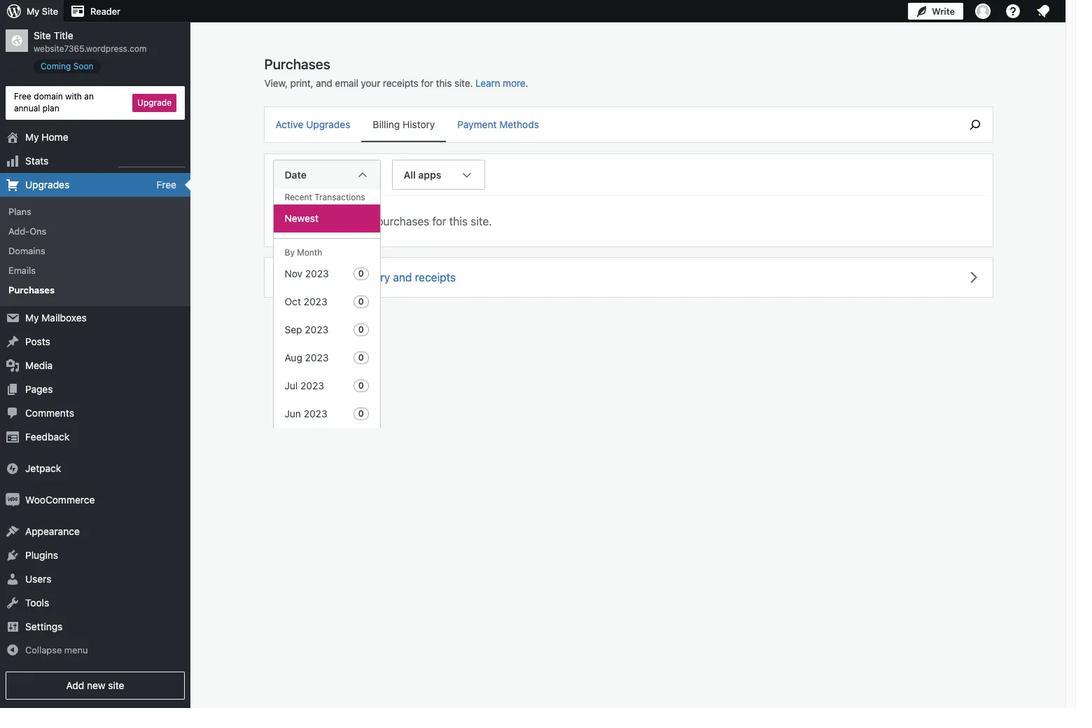 Task type: describe. For each thing, give the bounding box(es) containing it.
0 for jul 2023
[[359, 380, 364, 391]]

history
[[403, 118, 435, 130]]

view all billing history and receipts link
[[264, 257, 993, 297]]

plugins link
[[0, 543, 191, 567]]

add
[[66, 680, 84, 691]]

0 for aug 2023
[[359, 352, 364, 363]]

purchases view, print, and email your receipts for this site. learn more .
[[264, 56, 529, 89]]

newest link
[[274, 205, 380, 233]]

site
[[108, 680, 124, 691]]

jun 2023
[[285, 408, 328, 420]]

email
[[335, 77, 359, 89]]

date list box
[[273, 189, 381, 457]]

all
[[404, 168, 416, 180]]

add-
[[8, 225, 30, 237]]

no
[[361, 215, 374, 227]]

0 vertical spatial site
[[42, 6, 58, 17]]

add-ons
[[8, 225, 47, 237]]

apps
[[419, 168, 442, 180]]

learn more link
[[476, 77, 526, 89]]

appearance
[[25, 525, 80, 537]]

recent transactions
[[285, 192, 365, 202]]

all
[[309, 271, 320, 283]]

oct 2023
[[285, 296, 328, 308]]

2023 for jun 2023
[[304, 408, 328, 420]]

jul 2023
[[285, 380, 324, 392]]

reader link
[[64, 0, 126, 22]]

settings
[[25, 620, 63, 632]]

billing
[[323, 271, 353, 283]]

.
[[526, 77, 529, 89]]

2023 for sep 2023
[[305, 324, 329, 336]]

settings link
[[0, 615, 191, 639]]

newest
[[285, 212, 319, 224]]

add new site link
[[6, 672, 185, 700]]

billing history
[[373, 118, 435, 130]]

collapse menu link
[[0, 639, 191, 662]]

users link
[[0, 567, 191, 591]]

transactions
[[315, 192, 365, 202]]

img image for jetpack
[[6, 461, 20, 475]]

payment methods
[[458, 118, 539, 130]]

domains
[[8, 245, 45, 256]]

my site
[[27, 6, 58, 17]]

collapse
[[25, 644, 62, 655]]

stats link
[[0, 149, 191, 173]]

posts
[[25, 335, 50, 347]]

view all billing history and receipts
[[281, 271, 456, 283]]

free domain with an annual plan
[[14, 91, 94, 113]]

add new site
[[66, 680, 124, 691]]

users
[[25, 573, 51, 585]]

billing
[[373, 118, 400, 130]]

an
[[84, 91, 94, 102]]

my home link
[[0, 125, 191, 149]]

plans
[[8, 206, 31, 217]]

0 horizontal spatial upgrades
[[25, 178, 69, 190]]

0 for jun 2023
[[359, 408, 364, 419]]

upgrades inside 'link'
[[306, 118, 351, 130]]

woocommerce
[[25, 494, 95, 505]]

purchases main content
[[264, 55, 993, 457]]

month
[[297, 247, 322, 258]]

active
[[276, 118, 304, 130]]

jetpack link
[[0, 456, 191, 480]]

comments
[[25, 407, 74, 419]]

purchases for purchases
[[8, 285, 55, 296]]

media
[[25, 359, 53, 371]]

methods
[[500, 118, 539, 130]]

coming
[[41, 61, 71, 71]]

collapse menu
[[25, 644, 88, 655]]

1 vertical spatial for
[[433, 215, 447, 227]]

mailboxes
[[42, 311, 87, 323]]

this inside the purchases view, print, and email your receipts for this site. learn more .
[[436, 77, 452, 89]]

aug 2023
[[285, 352, 329, 364]]

sep
[[285, 324, 302, 336]]

1 vertical spatial site.
[[471, 215, 492, 227]]

2023 for oct 2023
[[304, 296, 328, 308]]

my for my mailboxes
[[25, 311, 39, 323]]

plugins
[[25, 549, 58, 561]]

oct
[[285, 296, 301, 308]]

with
[[65, 91, 82, 102]]

my profile image
[[976, 4, 991, 19]]

purchases
[[377, 215, 430, 227]]

appearance link
[[0, 520, 191, 543]]

site title website7365.wordpress.com coming soon
[[34, 29, 147, 71]]



Task type: vqa. For each thing, say whether or not it's contained in the screenshot.
the bottom receipts
yes



Task type: locate. For each thing, give the bounding box(es) containing it.
active upgrades
[[276, 118, 351, 130]]

this left learn more link
[[436, 77, 452, 89]]

woocommerce link
[[0, 488, 191, 512]]

receipts
[[383, 77, 419, 89], [415, 271, 456, 283]]

0 vertical spatial for
[[421, 77, 434, 89]]

upgrades right the 'active'
[[306, 118, 351, 130]]

and inside the purchases view, print, and email your receipts for this site. learn more .
[[316, 77, 333, 89]]

site.
[[455, 77, 473, 89], [471, 215, 492, 227]]

plans link
[[0, 201, 191, 221]]

2023 right oct
[[304, 296, 328, 308]]

jun
[[285, 408, 301, 420]]

2023 right the 'jul'
[[301, 380, 324, 392]]

active upgrades link
[[264, 107, 362, 141]]

sep 2023
[[285, 324, 329, 336]]

0 vertical spatial site.
[[455, 77, 473, 89]]

0 for oct 2023
[[359, 296, 364, 307]]

you
[[281, 215, 300, 227]]

0 vertical spatial this
[[436, 77, 452, 89]]

2023 down month
[[305, 268, 329, 280]]

made
[[330, 215, 358, 227]]

write link
[[909, 0, 964, 22]]

1 img image from the top
[[6, 461, 20, 475]]

ons
[[30, 225, 47, 237]]

1 vertical spatial site
[[34, 29, 51, 41]]

comments link
[[0, 401, 191, 425]]

0 horizontal spatial and
[[316, 77, 333, 89]]

manage your notifications image
[[1035, 3, 1052, 20]]

tools link
[[0, 591, 191, 615]]

2023 for nov 2023
[[305, 268, 329, 280]]

img image left jetpack on the left bottom of the page
[[6, 461, 20, 475]]

0 vertical spatial my
[[27, 6, 39, 17]]

purchases link
[[0, 280, 191, 300]]

stats
[[25, 155, 49, 166]]

learn more
[[476, 77, 526, 89]]

this right purchases
[[450, 215, 468, 227]]

menu inside the purchases main content
[[264, 107, 951, 142]]

emails link
[[0, 261, 191, 280]]

write
[[932, 6, 956, 17]]

this
[[436, 77, 452, 89], [450, 215, 468, 227]]

2023 right jun on the left
[[304, 408, 328, 420]]

1 horizontal spatial upgrades
[[306, 118, 351, 130]]

my left 'home'
[[25, 131, 39, 143]]

site inside site title website7365.wordpress.com coming soon
[[34, 29, 51, 41]]

purchases up print,
[[264, 56, 331, 72]]

for right purchases
[[433, 215, 447, 227]]

1 horizontal spatial free
[[157, 178, 177, 190]]

highest hourly views 0 image
[[118, 158, 185, 167]]

0 for sep 2023
[[359, 324, 364, 335]]

free for free domain with an annual plan
[[14, 91, 32, 102]]

annual plan
[[14, 103, 59, 113]]

reader
[[90, 6, 120, 17]]

receipts right history
[[415, 271, 456, 283]]

date
[[285, 168, 307, 180]]

upgrades down stats at the top of page
[[25, 178, 69, 190]]

2 img image from the top
[[6, 493, 20, 507]]

for up history
[[421, 77, 434, 89]]

2023
[[305, 268, 329, 280], [304, 296, 328, 308], [305, 324, 329, 336], [305, 352, 329, 364], [301, 380, 324, 392], [304, 408, 328, 420]]

2023 right aug
[[305, 352, 329, 364]]

feedback link
[[0, 425, 191, 449]]

nov
[[285, 268, 303, 280]]

5 0 from the top
[[359, 380, 364, 391]]

history
[[356, 271, 390, 283]]

2023 for aug 2023
[[305, 352, 329, 364]]

img image
[[6, 461, 20, 475], [6, 493, 20, 507]]

img image inside woocommerce link
[[6, 493, 20, 507]]

0 vertical spatial free
[[14, 91, 32, 102]]

free inside free domain with an annual plan
[[14, 91, 32, 102]]

1 vertical spatial receipts
[[415, 271, 456, 283]]

img image inside jetpack link
[[6, 461, 20, 475]]

3 0 from the top
[[359, 324, 364, 335]]

my home
[[25, 131, 68, 143]]

my up the posts
[[25, 311, 39, 323]]

payment
[[458, 118, 497, 130]]

domains link
[[0, 241, 191, 261]]

1 horizontal spatial purchases
[[264, 56, 331, 72]]

my mailboxes
[[25, 311, 87, 323]]

home
[[42, 131, 68, 143]]

media link
[[0, 353, 191, 377]]

my left reader link
[[27, 6, 39, 17]]

0 vertical spatial purchases
[[264, 56, 331, 72]]

add-ons link
[[0, 221, 191, 241]]

my inside my mailboxes 'link'
[[25, 311, 39, 323]]

my for my home
[[25, 131, 39, 143]]

2 0 from the top
[[359, 296, 364, 307]]

view
[[281, 271, 306, 283]]

open search image
[[958, 116, 993, 133]]

2 vertical spatial my
[[25, 311, 39, 323]]

and right print,
[[316, 77, 333, 89]]

1 vertical spatial img image
[[6, 493, 20, 507]]

title
[[54, 29, 73, 41]]

site
[[42, 6, 58, 17], [34, 29, 51, 41]]

0
[[359, 268, 364, 279], [359, 296, 364, 307], [359, 324, 364, 335], [359, 352, 364, 363], [359, 380, 364, 391], [359, 408, 364, 419]]

1 vertical spatial purchases
[[8, 285, 55, 296]]

site left "title"
[[34, 29, 51, 41]]

billing history link
[[362, 107, 447, 141]]

1 vertical spatial upgrades
[[25, 178, 69, 190]]

purchases down emails
[[8, 285, 55, 296]]

1 vertical spatial my
[[25, 131, 39, 143]]

tools
[[25, 597, 49, 608]]

upgrade
[[137, 97, 172, 108]]

0 vertical spatial upgrades
[[306, 118, 351, 130]]

receipts right your
[[383, 77, 419, 89]]

none search field inside the purchases main content
[[958, 107, 993, 142]]

menu
[[64, 644, 88, 655]]

0 vertical spatial img image
[[6, 461, 20, 475]]

pages
[[25, 383, 53, 395]]

img image left woocommerce
[[6, 493, 20, 507]]

free for free
[[157, 178, 177, 190]]

purchases for purchases view, print, and email your receipts for this site. learn more .
[[264, 56, 331, 72]]

all apps button
[[392, 160, 486, 233]]

2023 right sep
[[305, 324, 329, 336]]

0 horizontal spatial free
[[14, 91, 32, 102]]

free up annual plan
[[14, 91, 32, 102]]

4 0 from the top
[[359, 352, 364, 363]]

domain
[[34, 91, 63, 102]]

menu containing active upgrades
[[264, 107, 951, 142]]

pages link
[[0, 377, 191, 401]]

1 horizontal spatial and
[[393, 271, 412, 283]]

and right history
[[393, 271, 412, 283]]

my mailboxes link
[[0, 306, 191, 330]]

jul
[[285, 380, 298, 392]]

print,
[[290, 77, 313, 89]]

my site link
[[0, 0, 64, 22]]

soon
[[73, 61, 94, 71]]

emails
[[8, 265, 36, 276]]

img image for woocommerce
[[6, 493, 20, 507]]

purchases inside the purchases view, print, and email your receipts for this site. learn more .
[[264, 56, 331, 72]]

1 0 from the top
[[359, 268, 364, 279]]

my inside my site link
[[27, 6, 39, 17]]

upgrade button
[[132, 94, 177, 112]]

0 horizontal spatial purchases
[[8, 285, 55, 296]]

purchases
[[264, 56, 331, 72], [8, 285, 55, 296]]

receipts inside the purchases view, print, and email your receipts for this site. learn more .
[[383, 77, 419, 89]]

6 0 from the top
[[359, 408, 364, 419]]

None search field
[[958, 107, 993, 142]]

menu
[[264, 107, 951, 142]]

feedback
[[25, 431, 69, 442]]

my
[[27, 6, 39, 17], [25, 131, 39, 143], [25, 311, 39, 323]]

1 vertical spatial this
[[450, 215, 468, 227]]

new
[[87, 680, 105, 691]]

posts link
[[0, 330, 191, 353]]

site. inside the purchases view, print, and email your receipts for this site. learn more .
[[455, 77, 473, 89]]

0 vertical spatial receipts
[[383, 77, 419, 89]]

for inside the purchases view, print, and email your receipts for this site. learn more .
[[421, 77, 434, 89]]

1 vertical spatial free
[[157, 178, 177, 190]]

payment methods link
[[447, 107, 551, 141]]

2023 for jul 2023
[[301, 380, 324, 392]]

all apps
[[404, 168, 442, 180]]

recent
[[285, 192, 312, 202]]

my inside my home link
[[25, 131, 39, 143]]

view,
[[264, 77, 288, 89]]

free down highest hourly views 0 "image"
[[157, 178, 177, 190]]

aug
[[285, 352, 303, 364]]

you have made no purchases for this site.
[[281, 215, 492, 227]]

and
[[316, 77, 333, 89], [393, 271, 412, 283]]

my for my site
[[27, 6, 39, 17]]

nov 2023
[[285, 268, 329, 280]]

0 vertical spatial and
[[316, 77, 333, 89]]

0 for nov 2023
[[359, 268, 364, 279]]

by
[[285, 247, 295, 258]]

help image
[[1005, 3, 1022, 20]]

site up "title"
[[42, 6, 58, 17]]

1 vertical spatial and
[[393, 271, 412, 283]]

free
[[14, 91, 32, 102], [157, 178, 177, 190]]



